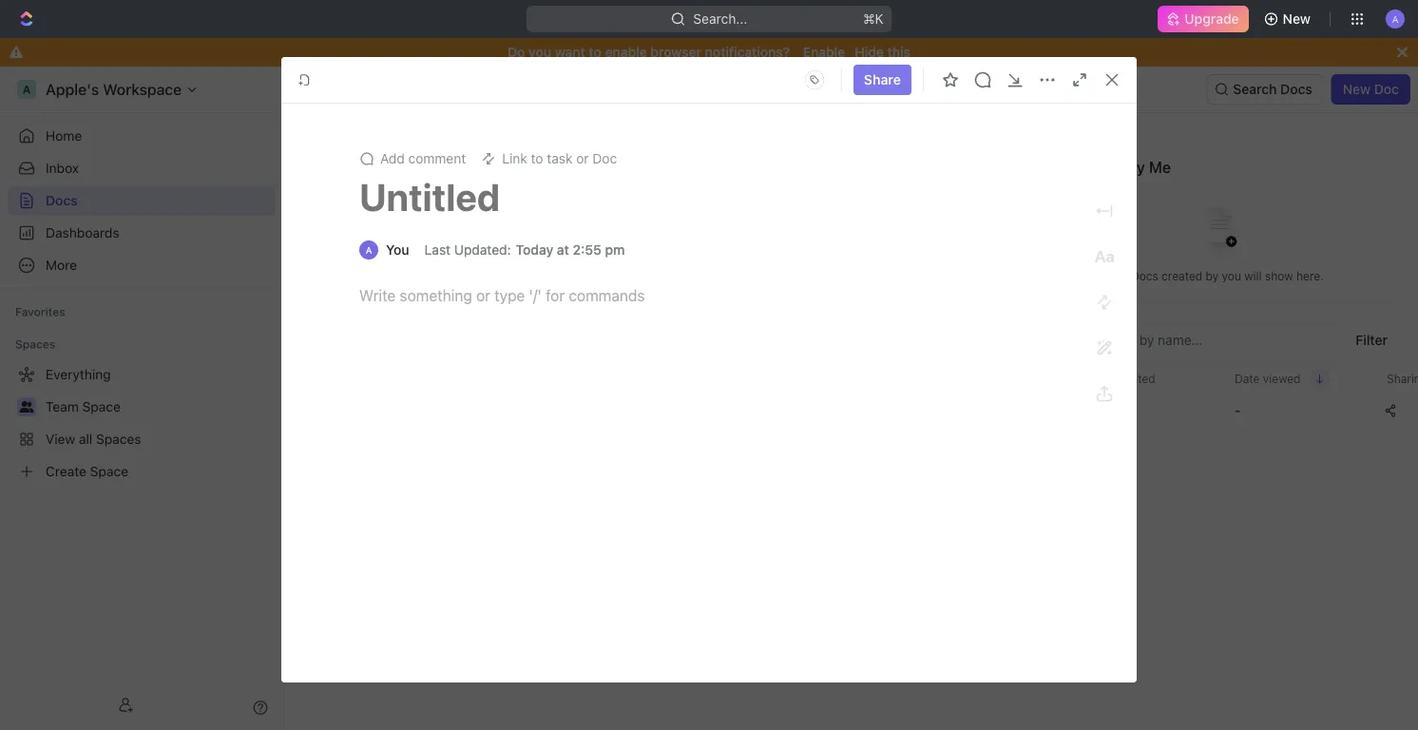 Task type: locate. For each thing, give the bounding box(es) containing it.
you left will
[[1222, 270, 1242, 283]]

row
[[307, 363, 1419, 395], [307, 394, 1419, 428]]

doc inside button
[[1375, 81, 1400, 97]]

0 vertical spatial new
[[1283, 11, 1311, 27]]

dropdown menu image
[[800, 65, 830, 95]]

today
[[516, 242, 554, 258]]

1 horizontal spatial doc
[[1375, 81, 1400, 97]]

created
[[1067, 158, 1124, 176]]

search docs button
[[1207, 74, 1324, 105]]

docs inside "link"
[[46, 193, 78, 208]]

to right "link"
[[531, 151, 543, 166]]

do you want to enable browser notifications? enable hide this
[[508, 44, 911, 60]]

new button
[[1257, 4, 1323, 34]]

date inside date viewed button
[[1235, 372, 1260, 386]]

date up nov
[[1083, 372, 1108, 386]]

2 column header from the left
[[328, 363, 661, 395]]

cell
[[307, 394, 328, 428], [328, 394, 661, 428], [661, 394, 851, 428], [851, 394, 1072, 428]]

date
[[1083, 372, 1108, 386], [1235, 372, 1260, 386]]

table
[[307, 363, 1419, 428]]

0 horizontal spatial date
[[1083, 372, 1108, 386]]

a
[[1393, 13, 1399, 24], [366, 244, 372, 255]]

new inside button
[[1283, 11, 1311, 27]]

1 horizontal spatial by
[[1206, 270, 1219, 283]]

0 vertical spatial a
[[1393, 13, 1399, 24]]

1 horizontal spatial to
[[589, 44, 602, 60]]

date for date updated
[[1083, 372, 1108, 386]]

1 horizontal spatial date
[[1235, 372, 1260, 386]]

hide
[[855, 44, 884, 60]]

last
[[425, 242, 451, 258]]

you
[[386, 242, 409, 258]]

nov 3 cell
[[1072, 394, 1224, 428]]

new up search docs
[[1283, 11, 1311, 27]]

to right want
[[589, 44, 602, 60]]

new doc button
[[1332, 74, 1411, 105]]

a left you at left top
[[366, 244, 372, 255]]

by
[[1128, 158, 1146, 176], [1206, 270, 1219, 283]]

1 row from the top
[[307, 363, 1419, 395]]

0 horizontal spatial to
[[531, 151, 543, 166]]

you right 'do'
[[529, 44, 552, 60]]

title text field
[[359, 174, 1044, 220]]

updated:
[[454, 242, 511, 258]]

0 horizontal spatial a
[[366, 244, 372, 255]]

doc down a dropdown button
[[1375, 81, 1400, 97]]

by left me
[[1128, 158, 1146, 176]]

date up the -
[[1235, 372, 1260, 386]]

0 vertical spatial you
[[529, 44, 552, 60]]

1 horizontal spatial you
[[1222, 270, 1242, 283]]

1 vertical spatial new
[[1343, 81, 1371, 97]]

0 horizontal spatial new
[[1283, 11, 1311, 27]]

search...
[[694, 11, 748, 27]]

1 date from the left
[[1083, 372, 1108, 386]]

dashboards link
[[8, 218, 276, 248]]

a up new doc
[[1393, 13, 1399, 24]]

2 row from the top
[[307, 394, 1419, 428]]

0 horizontal spatial by
[[1128, 158, 1146, 176]]

docs
[[319, 81, 350, 97], [1281, 81, 1313, 97], [46, 193, 78, 208], [1131, 270, 1159, 283]]

0 vertical spatial doc
[[1375, 81, 1400, 97]]

me
[[1149, 158, 1171, 176]]

1 vertical spatial to
[[531, 151, 543, 166]]

sharin
[[1387, 372, 1419, 386]]

new right search docs
[[1343, 81, 1371, 97]]

at
[[557, 242, 569, 258]]

new inside button
[[1343, 81, 1371, 97]]

2 date from the left
[[1235, 372, 1260, 386]]

row containing nov 3
[[307, 394, 1419, 428]]

new
[[1283, 11, 1311, 27], [1343, 81, 1371, 97]]

1 horizontal spatial a
[[1393, 13, 1399, 24]]

by right the created
[[1206, 270, 1219, 283]]

date updated button
[[1072, 364, 1167, 394]]

to
[[589, 44, 602, 60], [531, 151, 543, 166]]

0 vertical spatial to
[[589, 44, 602, 60]]

doc right or
[[593, 151, 617, 166]]

docs down inbox
[[46, 193, 78, 208]]

viewed
[[1264, 372, 1301, 386]]

link
[[502, 151, 528, 166]]

search
[[1234, 81, 1277, 97]]

1 vertical spatial doc
[[593, 151, 617, 166]]

want
[[555, 44, 586, 60]]

new for new doc
[[1343, 81, 1371, 97]]

docs right "all"
[[1131, 270, 1159, 283]]

new doc
[[1343, 81, 1400, 97]]

1 horizontal spatial new
[[1343, 81, 1371, 97]]

inbox
[[46, 160, 79, 176]]

all
[[1115, 270, 1128, 283]]

link to task or doc button
[[474, 145, 625, 172]]

date inside "date updated" "button"
[[1083, 372, 1108, 386]]

docs right the search
[[1281, 81, 1313, 97]]

add
[[380, 151, 405, 166]]

date viewed
[[1235, 372, 1301, 386]]

date viewed button
[[1224, 364, 1330, 394]]

nov 3
[[1083, 403, 1119, 418]]

you
[[529, 44, 552, 60], [1222, 270, 1242, 283]]

upgrade link
[[1159, 6, 1249, 32]]

docs link
[[8, 185, 276, 216]]

Search by name... text field
[[1094, 326, 1333, 355]]

tree
[[8, 359, 276, 487]]

0 horizontal spatial doc
[[593, 151, 617, 166]]

doc
[[1375, 81, 1400, 97], [593, 151, 617, 166]]

column header
[[307, 363, 328, 395], [328, 363, 661, 395], [661, 363, 851, 395], [851, 363, 1072, 395]]



Task type: vqa. For each thing, say whether or not it's contained in the screenshot.
Jacob Rogers's Workspace, , element
no



Task type: describe. For each thing, give the bounding box(es) containing it.
4 cell from the left
[[851, 394, 1072, 428]]

home link
[[8, 121, 276, 151]]

updated
[[1111, 372, 1156, 386]]

recent
[[331, 158, 381, 176]]

comment
[[408, 151, 466, 166]]

3 column header from the left
[[661, 363, 851, 395]]

notifications?
[[705, 44, 790, 60]]

date for date viewed
[[1235, 372, 1260, 386]]

2 cell from the left
[[328, 394, 661, 428]]

docs inside button
[[1281, 81, 1313, 97]]

or
[[576, 151, 589, 166]]

docs up recent at the left top of page
[[319, 81, 350, 97]]

to inside dropdown button
[[531, 151, 543, 166]]

all docs created by you will show here.
[[1115, 270, 1324, 283]]

0 horizontal spatial you
[[529, 44, 552, 60]]

pm
[[605, 242, 625, 258]]

enable
[[605, 44, 647, 60]]

upgrade
[[1185, 11, 1240, 27]]

tree inside sidebar navigation
[[8, 359, 276, 487]]

1 vertical spatial by
[[1206, 270, 1219, 283]]

table containing nov 3
[[307, 363, 1419, 428]]

will
[[1245, 270, 1262, 283]]

share
[[864, 72, 901, 87]]

favorites
[[15, 305, 65, 319]]

a button
[[1381, 4, 1411, 34]]

link to task or doc
[[502, 151, 617, 166]]

created by me
[[1067, 158, 1171, 176]]

this
[[888, 44, 911, 60]]

doc inside dropdown button
[[593, 151, 617, 166]]

no recent docs image
[[445, 193, 522, 269]]

1 vertical spatial you
[[1222, 270, 1242, 283]]

dashboards
[[46, 225, 119, 241]]

favorites button
[[8, 300, 73, 323]]

show
[[1266, 270, 1294, 283]]

last updated: today at 2:55 pm
[[425, 242, 625, 258]]

1 cell from the left
[[307, 394, 328, 428]]

here.
[[1297, 270, 1324, 283]]

inbox link
[[8, 153, 276, 184]]

row containing date updated
[[307, 363, 1419, 395]]

⌘k
[[863, 11, 884, 27]]

1 vertical spatial a
[[366, 244, 372, 255]]

3
[[1111, 403, 1119, 418]]

new for new
[[1283, 11, 1311, 27]]

1 column header from the left
[[307, 363, 328, 395]]

sidebar navigation
[[0, 67, 284, 730]]

do
[[508, 44, 525, 60]]

add comment
[[380, 151, 466, 166]]

home
[[46, 128, 82, 144]]

browser
[[651, 44, 702, 60]]

spaces
[[15, 338, 56, 351]]

a inside dropdown button
[[1393, 13, 1399, 24]]

created
[[1162, 270, 1203, 283]]

4 column header from the left
[[851, 363, 1072, 395]]

nov
[[1083, 403, 1107, 418]]

3 cell from the left
[[661, 394, 851, 428]]

0 vertical spatial by
[[1128, 158, 1146, 176]]

2:55
[[573, 242, 602, 258]]

search docs
[[1234, 81, 1313, 97]]

-
[[1235, 403, 1241, 418]]

enable
[[803, 44, 846, 60]]

no created by me docs image
[[1181, 193, 1258, 269]]

task
[[547, 151, 573, 166]]

date updated
[[1083, 372, 1156, 386]]



